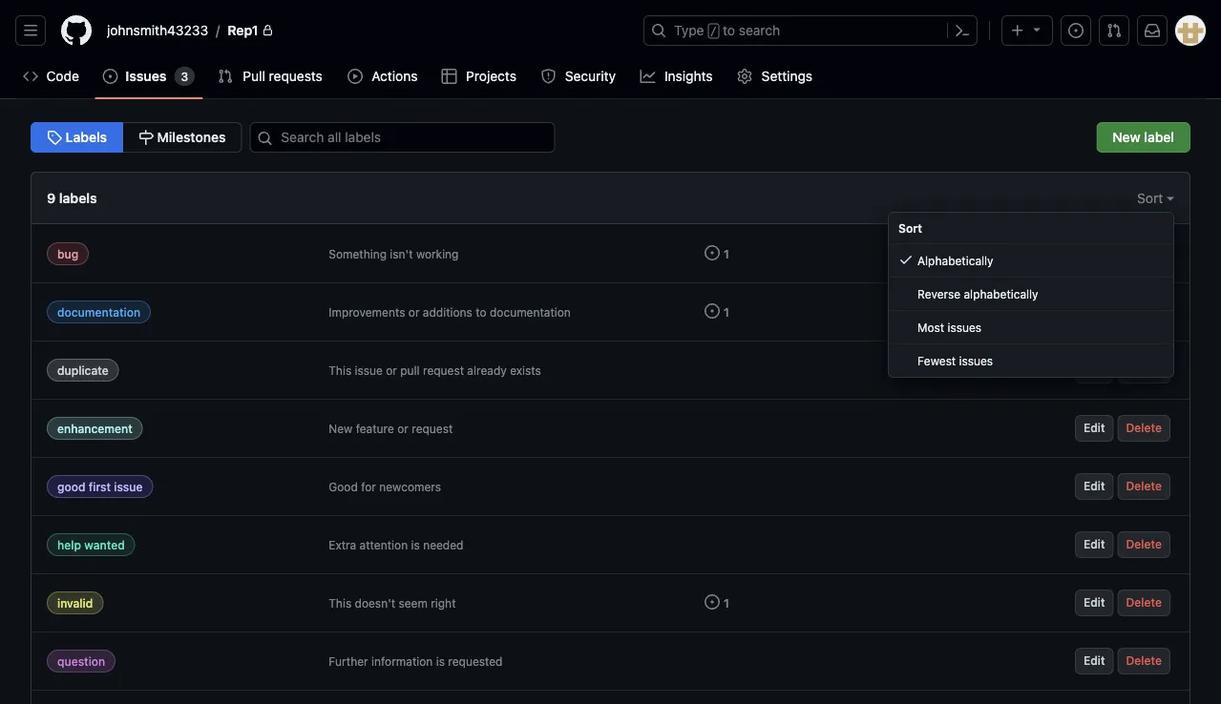 Task type: describe. For each thing, give the bounding box(es) containing it.
improvements or additions to documentation
[[329, 306, 571, 319]]

1 edit from the top
[[1084, 305, 1106, 319]]

1 link for this doesn't seem right
[[705, 595, 730, 610]]

question
[[57, 655, 105, 669]]

this for this issue or pull request already exists
[[329, 364, 352, 377]]

something isn't working
[[329, 247, 459, 261]]

rep1 link
[[220, 15, 281, 46]]

actions
[[372, 68, 418, 84]]

reverse
[[918, 287, 961, 301]]

edit for extra attention is needed
[[1084, 538, 1106, 552]]

good for newcomers
[[329, 480, 441, 494]]

settings link
[[730, 62, 822, 91]]

additions
[[423, 306, 473, 319]]

pull
[[243, 68, 265, 84]]

issue opened image for git pull request image at top left
[[103, 69, 118, 84]]

reverse alphabetically link
[[889, 278, 1174, 311]]

new feature or request
[[329, 422, 453, 436]]

security
[[565, 68, 616, 84]]

shield image
[[541, 69, 556, 84]]

good first issue
[[57, 480, 143, 494]]

attention
[[360, 539, 408, 552]]

help wanted link
[[47, 534, 135, 557]]

doesn't
[[355, 597, 395, 610]]

insights link
[[633, 62, 722, 91]]

needed
[[423, 539, 464, 552]]

bug link
[[47, 243, 89, 266]]

working
[[416, 247, 459, 261]]

first
[[89, 480, 111, 494]]

right
[[431, 597, 456, 610]]

git pull request image
[[218, 69, 233, 84]]

alphabetically link
[[889, 245, 1174, 278]]

this issue or pull request already exists
[[329, 364, 541, 377]]

johnsmith43233 /
[[107, 22, 220, 38]]

edit for good for newcomers
[[1084, 480, 1106, 493]]

1 delete button from the top
[[1118, 299, 1171, 326]]

1 for improvements or additions to documentation
[[724, 306, 730, 319]]

johnsmith43233
[[107, 22, 208, 38]]

menu containing sort
[[888, 212, 1175, 378]]

type
[[674, 22, 704, 38]]

is for requested
[[436, 655, 445, 669]]

delete button for further information is requested
[[1118, 649, 1171, 675]]

search image
[[257, 131, 273, 146]]

edit for this issue or pull request already exists
[[1084, 363, 1106, 377]]

delete button for this issue or pull request already exists
[[1118, 357, 1171, 384]]

issues for fewest issues
[[960, 354, 993, 368]]

sort button
[[1138, 188, 1175, 208]]

issues for most issues
[[948, 321, 982, 334]]

most issues link
[[889, 311, 1174, 345]]

requests
[[269, 68, 323, 84]]

1 vertical spatial to
[[476, 306, 487, 319]]

0 horizontal spatial sort
[[899, 222, 923, 235]]

pull
[[400, 364, 420, 377]]

delete button for new feature or request
[[1118, 415, 1171, 442]]

/ for johnsmith43233
[[216, 22, 220, 38]]

6 delete from the top
[[1127, 596, 1162, 610]]

edit button for good for newcomers
[[1075, 474, 1114, 500]]

duplicate link
[[47, 359, 119, 382]]

1 vertical spatial request
[[412, 422, 453, 436]]

good first issue link
[[47, 476, 153, 499]]

fewest issues
[[918, 354, 993, 368]]

6 edit from the top
[[1084, 596, 1106, 610]]

most issues
[[918, 321, 982, 334]]

milestone image
[[139, 130, 154, 145]]

documentation link
[[47, 301, 151, 324]]

enhancement
[[57, 422, 132, 436]]

issue element
[[31, 122, 242, 153]]

reverse alphabetically
[[918, 287, 1039, 301]]

projects link
[[434, 62, 526, 91]]

table image
[[442, 69, 457, 84]]

sort inside popup button
[[1138, 190, 1167, 206]]

0 vertical spatial or
[[409, 306, 420, 319]]

play image
[[348, 69, 363, 84]]

1 for something isn't working
[[724, 247, 730, 261]]

most
[[918, 321, 945, 334]]

invalid
[[57, 597, 93, 610]]

1 link for something isn't working
[[705, 245, 730, 261]]

delete for extra attention is needed
[[1127, 538, 1162, 552]]

enhancement link
[[47, 417, 143, 440]]

plus image
[[1011, 23, 1026, 38]]

question link
[[47, 650, 116, 673]]

extra
[[329, 539, 356, 552]]

help wanted
[[57, 539, 125, 552]]

good
[[329, 480, 358, 494]]

requested
[[448, 655, 503, 669]]

bug
[[57, 247, 79, 261]]

good
[[57, 480, 85, 494]]

delete button for good for newcomers
[[1118, 474, 1171, 500]]

extra attention is needed
[[329, 539, 464, 552]]

code link
[[15, 62, 87, 91]]

issue opened image for improvements or additions to documentation
[[705, 304, 720, 319]]

edit button for new feature or request
[[1075, 415, 1114, 442]]

triangle down image
[[1030, 21, 1045, 37]]

information
[[372, 655, 433, 669]]

1 edit button from the top
[[1075, 299, 1114, 326]]

feature
[[356, 422, 394, 436]]

edit for new feature or request
[[1084, 422, 1106, 435]]

check image
[[899, 252, 914, 267]]

type / to search
[[674, 22, 781, 38]]

or for request
[[398, 422, 409, 436]]

delete for further information is requested
[[1127, 655, 1162, 668]]

invalid link
[[47, 592, 103, 615]]

lock image
[[262, 25, 274, 36]]

alphabetically
[[918, 254, 994, 267]]



Task type: locate. For each thing, give the bounding box(es) containing it.
1 vertical spatial issue opened image
[[705, 304, 720, 319]]

9 labels
[[47, 190, 97, 206]]

0 vertical spatial issue
[[355, 364, 383, 377]]

exists
[[510, 364, 541, 377]]

pull requests
[[243, 68, 323, 84]]

4 delete from the top
[[1127, 480, 1162, 493]]

3 1 from the top
[[724, 597, 730, 610]]

notifications image
[[1145, 23, 1160, 38]]

isn't
[[390, 247, 413, 261]]

1 vertical spatial issue
[[114, 480, 143, 494]]

2 this from the top
[[329, 597, 352, 610]]

issue opened image
[[705, 245, 720, 261], [705, 304, 720, 319], [705, 595, 720, 610]]

6 edit button from the top
[[1075, 590, 1114, 617]]

2 vertical spatial issue opened image
[[705, 595, 720, 610]]

sort
[[1138, 190, 1167, 206], [899, 222, 923, 235]]

1 documentation from the left
[[57, 306, 141, 319]]

list
[[99, 15, 632, 46]]

1 1 from the top
[[724, 247, 730, 261]]

edit for further information is requested
[[1084, 655, 1106, 668]]

gear image
[[738, 69, 753, 84]]

this left doesn't
[[329, 597, 352, 610]]

code image
[[23, 69, 38, 84]]

projects
[[466, 68, 517, 84]]

new
[[329, 422, 353, 436]]

milestones
[[154, 129, 226, 145]]

0 vertical spatial 1 link
[[705, 245, 730, 261]]

3 delete button from the top
[[1118, 415, 1171, 442]]

0 vertical spatial this
[[329, 364, 352, 377]]

0 vertical spatial sort
[[1138, 190, 1167, 206]]

issues
[[948, 321, 982, 334], [960, 354, 993, 368]]

fewest issues link
[[889, 345, 1174, 377]]

1 link
[[705, 245, 730, 261], [705, 304, 730, 319], [705, 595, 730, 610]]

issue opened image for git pull request icon
[[1069, 23, 1084, 38]]

to left search
[[723, 22, 736, 38]]

5 delete from the top
[[1127, 538, 1162, 552]]

or left the additions
[[409, 306, 420, 319]]

2 edit button from the top
[[1075, 357, 1114, 384]]

0 horizontal spatial /
[[216, 22, 220, 38]]

2 delete button from the top
[[1118, 357, 1171, 384]]

0 horizontal spatial issue opened image
[[103, 69, 118, 84]]

wanted
[[84, 539, 125, 552]]

something
[[329, 247, 387, 261]]

documentation
[[57, 306, 141, 319], [490, 306, 571, 319]]

2 1 from the top
[[724, 306, 730, 319]]

1 for this doesn't seem right
[[724, 597, 730, 610]]

2 vertical spatial 1 link
[[705, 595, 730, 610]]

delete
[[1127, 305, 1162, 319], [1127, 363, 1162, 377], [1127, 422, 1162, 435], [1127, 480, 1162, 493], [1127, 538, 1162, 552], [1127, 596, 1162, 610], [1127, 655, 1162, 668]]

/ left rep1
[[216, 22, 220, 38]]

1 vertical spatial issue opened image
[[103, 69, 118, 84]]

improvements
[[329, 306, 405, 319]]

0 horizontal spatial issue
[[114, 480, 143, 494]]

further
[[329, 655, 368, 669]]

0 horizontal spatial to
[[476, 306, 487, 319]]

issue opened image for something isn't working
[[705, 245, 720, 261]]

edit
[[1084, 305, 1106, 319], [1084, 363, 1106, 377], [1084, 422, 1106, 435], [1084, 480, 1106, 493], [1084, 538, 1106, 552], [1084, 596, 1106, 610], [1084, 655, 1106, 668]]

5 edit button from the top
[[1075, 532, 1114, 559]]

issues
[[125, 68, 167, 84]]

2 vertical spatial or
[[398, 422, 409, 436]]

1 horizontal spatial documentation
[[490, 306, 571, 319]]

to right the additions
[[476, 306, 487, 319]]

4 delete button from the top
[[1118, 474, 1171, 500]]

homepage image
[[61, 15, 92, 46]]

1 horizontal spatial /
[[710, 25, 717, 38]]

4 edit from the top
[[1084, 480, 1106, 493]]

pull requests link
[[210, 62, 332, 91]]

Labels search field
[[250, 122, 555, 153]]

is left "requested"
[[436, 655, 445, 669]]

1 vertical spatial sort
[[899, 222, 923, 235]]

to
[[723, 22, 736, 38], [476, 306, 487, 319]]

0 vertical spatial request
[[423, 364, 464, 377]]

1 vertical spatial 1 link
[[705, 304, 730, 319]]

insights
[[665, 68, 713, 84]]

issue opened image for this doesn't seem right
[[705, 595, 720, 610]]

7 delete from the top
[[1127, 655, 1162, 668]]

issue opened image left git pull request icon
[[1069, 23, 1084, 38]]

3 1 link from the top
[[705, 595, 730, 610]]

1 vertical spatial is
[[436, 655, 445, 669]]

seem
[[399, 597, 428, 610]]

6 delete button from the top
[[1118, 590, 1171, 617]]

/
[[216, 22, 220, 38], [710, 25, 717, 38]]

3 delete from the top
[[1127, 422, 1162, 435]]

issues right most
[[948, 321, 982, 334]]

Search all labels text field
[[250, 122, 555, 153]]

0 horizontal spatial documentation
[[57, 306, 141, 319]]

2 documentation from the left
[[490, 306, 571, 319]]

help
[[57, 539, 81, 552]]

is
[[411, 539, 420, 552], [436, 655, 445, 669]]

1 horizontal spatial is
[[436, 655, 445, 669]]

1 vertical spatial or
[[386, 364, 397, 377]]

documentation up exists
[[490, 306, 571, 319]]

0 vertical spatial 1
[[724, 247, 730, 261]]

search
[[739, 22, 781, 38]]

security link
[[533, 62, 625, 91]]

menu
[[888, 212, 1175, 378]]

is for needed
[[411, 539, 420, 552]]

0 vertical spatial is
[[411, 539, 420, 552]]

issues right fewest
[[960, 354, 993, 368]]

delete button for extra attention is needed
[[1118, 532, 1171, 559]]

graph image
[[640, 69, 656, 84]]

1 horizontal spatial issue opened image
[[1069, 23, 1084, 38]]

documentation up duplicate
[[57, 306, 141, 319]]

2 vertical spatial 1
[[724, 597, 730, 610]]

4 edit button from the top
[[1075, 474, 1114, 500]]

1 horizontal spatial to
[[723, 22, 736, 38]]

list containing johnsmith43233 /
[[99, 15, 632, 46]]

further information is requested
[[329, 655, 503, 669]]

milestones link
[[122, 122, 242, 153]]

for
[[361, 480, 376, 494]]

delete for new feature or request
[[1127, 422, 1162, 435]]

edit button for extra attention is needed
[[1075, 532, 1114, 559]]

issue opened image left issues
[[103, 69, 118, 84]]

or for pull
[[386, 364, 397, 377]]

None search field
[[242, 122, 578, 153]]

newcomers
[[379, 480, 441, 494]]

request right pull on the bottom left
[[423, 364, 464, 377]]

5 edit from the top
[[1084, 538, 1106, 552]]

edit button for this issue or pull request already exists
[[1075, 357, 1114, 384]]

2 edit from the top
[[1084, 363, 1106, 377]]

2 delete from the top
[[1127, 363, 1162, 377]]

/ right type
[[710, 25, 717, 38]]

issue right first
[[114, 480, 143, 494]]

0 vertical spatial issues
[[948, 321, 982, 334]]

request right feature
[[412, 422, 453, 436]]

tag image
[[47, 130, 62, 145]]

this doesn't seem right
[[329, 597, 456, 610]]

or right feature
[[398, 422, 409, 436]]

delete button
[[1118, 299, 1171, 326], [1118, 357, 1171, 384], [1118, 415, 1171, 442], [1118, 474, 1171, 500], [1118, 532, 1171, 559], [1118, 590, 1171, 617], [1118, 649, 1171, 675]]

2 issue opened image from the top
[[705, 304, 720, 319]]

1 delete from the top
[[1127, 305, 1162, 319]]

2 1 link from the top
[[705, 304, 730, 319]]

delete for good for newcomers
[[1127, 480, 1162, 493]]

9
[[47, 190, 56, 206]]

or left pull on the bottom left
[[386, 364, 397, 377]]

/ for type
[[710, 25, 717, 38]]

3 edit from the top
[[1084, 422, 1106, 435]]

fewest
[[918, 354, 956, 368]]

3
[[181, 70, 188, 83]]

edit button for further information is requested
[[1075, 649, 1114, 675]]

settings
[[762, 68, 813, 84]]

1 horizontal spatial issue
[[355, 364, 383, 377]]

already
[[467, 364, 507, 377]]

actions link
[[340, 62, 427, 91]]

labels
[[59, 190, 97, 206]]

code
[[46, 68, 79, 84]]

1 this from the top
[[329, 364, 352, 377]]

/ inside johnsmith43233 /
[[216, 22, 220, 38]]

git pull request image
[[1107, 23, 1122, 38]]

3 issue opened image from the top
[[705, 595, 720, 610]]

delete for this issue or pull request already exists
[[1127, 363, 1162, 377]]

command palette image
[[955, 23, 970, 38]]

3 edit button from the top
[[1075, 415, 1114, 442]]

1 vertical spatial issues
[[960, 354, 993, 368]]

rep1
[[228, 22, 258, 38]]

7 edit button from the top
[[1075, 649, 1114, 675]]

johnsmith43233 link
[[99, 15, 216, 46]]

1 1 link from the top
[[705, 245, 730, 261]]

5 delete button from the top
[[1118, 532, 1171, 559]]

0 vertical spatial to
[[723, 22, 736, 38]]

this
[[329, 364, 352, 377], [329, 597, 352, 610]]

1 vertical spatial 1
[[724, 306, 730, 319]]

7 delete button from the top
[[1118, 649, 1171, 675]]

is left needed
[[411, 539, 420, 552]]

alphabetically
[[964, 287, 1039, 301]]

1
[[724, 247, 730, 261], [724, 306, 730, 319], [724, 597, 730, 610]]

7 edit from the top
[[1084, 655, 1106, 668]]

duplicate
[[57, 364, 109, 377]]

1 horizontal spatial sort
[[1138, 190, 1167, 206]]

documentation inside documentation link
[[57, 306, 141, 319]]

issue opened image
[[1069, 23, 1084, 38], [103, 69, 118, 84]]

this up new
[[329, 364, 352, 377]]

this for this doesn't seem right
[[329, 597, 352, 610]]

1 link for improvements or additions to documentation
[[705, 304, 730, 319]]

1 vertical spatial this
[[329, 597, 352, 610]]

or
[[409, 306, 420, 319], [386, 364, 397, 377], [398, 422, 409, 436]]

edit button
[[1075, 299, 1114, 326], [1075, 357, 1114, 384], [1075, 415, 1114, 442], [1075, 474, 1114, 500], [1075, 532, 1114, 559], [1075, 590, 1114, 617], [1075, 649, 1114, 675]]

issue left pull on the bottom left
[[355, 364, 383, 377]]

issue
[[355, 364, 383, 377], [114, 480, 143, 494]]

0 horizontal spatial is
[[411, 539, 420, 552]]

1 issue opened image from the top
[[705, 245, 720, 261]]

0 vertical spatial issue opened image
[[705, 245, 720, 261]]

0 vertical spatial issue opened image
[[1069, 23, 1084, 38]]

/ inside type / to search
[[710, 25, 717, 38]]



Task type: vqa. For each thing, say whether or not it's contained in the screenshot.


